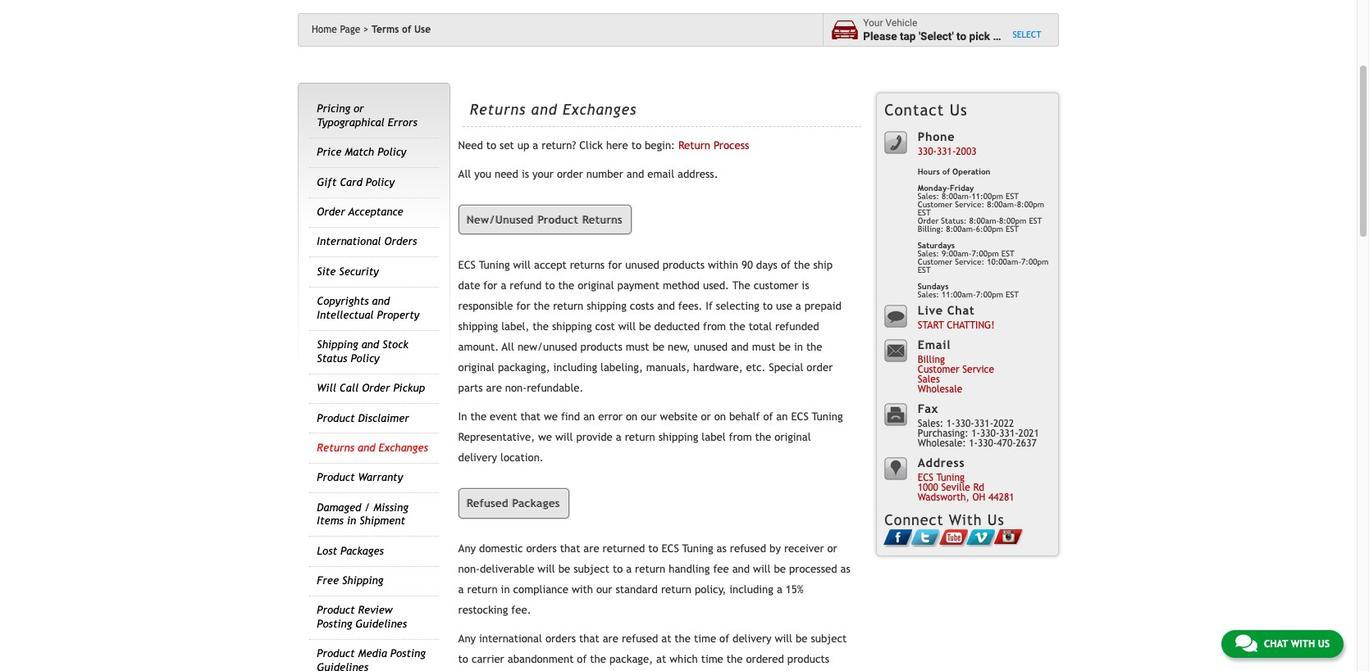 Task type: describe. For each thing, give the bounding box(es) containing it.
set
[[500, 140, 514, 152]]

0 horizontal spatial exchanges
[[379, 442, 428, 454]]

live
[[918, 304, 943, 317]]

non- inside ecs tuning will accept returns for unused products within 90 days of the ship date for a refund to the original payment method used. the customer is responsible for the return shipping costs and fees. if selecting to use a prepaid shipping label, the shipping cost will be deducted from the total refunded amount. all new/unused products must be new, unused and must be in the original packaging, including labeling, manuals, hardware, etc.  special order parts are non-refundable.
[[505, 383, 527, 395]]

with inside any domestic orders that are returned to ecs tuning as refused by receiver or non-deliverable will be subject to a return handling fee and will be processed as a return in compliance with our standard return policy, including a 15% restocking fee.
[[572, 585, 593, 597]]

friday
[[950, 184, 974, 193]]

1 vertical spatial returns and exchanges
[[317, 442, 428, 454]]

or inside pricing or typographical errors
[[354, 103, 364, 115]]

or inside any domestic orders that are returned to ecs tuning as refused by receiver or non-deliverable will be subject to a return handling fee and will be processed as a return in compliance with our standard return policy, including a 15% restocking fee.
[[827, 544, 838, 556]]

and left the email
[[627, 168, 644, 181]]

guidelines for media
[[317, 662, 368, 672]]

to right returned
[[648, 544, 659, 556]]

return
[[679, 140, 711, 152]]

to left use at the right top
[[763, 301, 773, 313]]

tap
[[900, 29, 916, 42]]

typographical
[[317, 116, 385, 129]]

live chat start chatting!
[[918, 304, 995, 332]]

refunded
[[775, 321, 819, 333]]

0 vertical spatial at
[[662, 634, 672, 646]]

product media posting guidelines link
[[317, 648, 426, 672]]

packaging,
[[498, 362, 550, 374]]

media
[[358, 648, 387, 661]]

tuning inside ecs tuning will accept returns for unused products within 90 days of the ship date for a refund to the original payment method used. the customer is responsible for the return shipping costs and fees. if selecting to use a prepaid shipping label, the shipping cost will be deducted from the total refunded amount. all new/unused products must be new, unused and must be in the original packaging, including labeling, manuals, hardware, etc.  special order parts are non-refundable.
[[479, 260, 510, 272]]

of right abandonment
[[577, 654, 587, 667]]

a inside the your vehicle please tap 'select' to pick a vehicle
[[993, 29, 999, 42]]

1 vertical spatial chat
[[1264, 639, 1288, 651]]

any for any international orders that are refused at the time of delivery will be subject to carrier abandonment of the package, at which time the ordered product
[[458, 634, 476, 646]]

email billing customer service sales wholesale
[[918, 338, 995, 396]]

will up compliance
[[538, 564, 555, 576]]

be up compliance
[[558, 564, 570, 576]]

connect
[[885, 512, 944, 529]]

order acceptance
[[317, 206, 403, 218]]

1- up wholesale: at the bottom right of page
[[947, 419, 955, 430]]

the down accept
[[558, 280, 575, 292]]

purchasing:
[[918, 429, 969, 440]]

1 vertical spatial shipping
[[342, 575, 383, 588]]

of inside ecs tuning will accept returns for unused products within 90 days of the ship date for a refund to the original payment method used. the customer is responsible for the return shipping costs and fees. if selecting to use a prepaid shipping label, the shipping cost will be deducted from the total refunded amount. all new/unused products must be new, unused and must be in the original packaging, including labeling, manuals, hardware, etc.  special order parts are non-refundable.
[[781, 260, 791, 272]]

will inside any international orders that are refused at the time of delivery will be subject to carrier abandonment of the package, at which time the ordered product
[[775, 634, 793, 646]]

warranty
[[358, 472, 403, 484]]

2 service: from the top
[[955, 258, 985, 267]]

8:00am- up 9:00am- at right
[[946, 225, 976, 234]]

ship
[[813, 260, 833, 272]]

1 vertical spatial at
[[656, 654, 666, 667]]

you
[[474, 168, 491, 181]]

1 vertical spatial we
[[538, 432, 552, 444]]

guidelines for review
[[356, 619, 407, 631]]

subject inside any international orders that are refused at the time of delivery will be subject to carrier abandonment of the package, at which time the ordered product
[[811, 634, 847, 646]]

shipping inside in the event that we find an error on our website or on behalf of an ecs tuning representative, we will provide a return shipping label from the original delivery location.
[[659, 432, 699, 444]]

disclaimer
[[358, 412, 409, 425]]

the down refunded
[[806, 342, 823, 354]]

0 vertical spatial exchanges
[[563, 101, 637, 118]]

1 horizontal spatial for
[[516, 301, 531, 313]]

price match policy
[[317, 146, 406, 159]]

number
[[586, 168, 623, 181]]

will call order pickup link
[[317, 382, 425, 395]]

in inside damaged / missing items in shipment
[[347, 515, 356, 528]]

home page
[[312, 24, 361, 35]]

1 horizontal spatial order
[[362, 382, 390, 395]]

3 sales: from the top
[[918, 290, 939, 299]]

responsible
[[458, 301, 513, 313]]

damaged / missing items in shipment link
[[317, 502, 409, 528]]

packages for refused packages
[[513, 498, 560, 510]]

1 horizontal spatial products
[[663, 260, 705, 272]]

wholesale:
[[918, 438, 966, 450]]

a inside in the event that we find an error on our website or on behalf of an ecs tuning representative, we will provide a return shipping label from the original delivery location.
[[616, 432, 622, 444]]

44281
[[989, 493, 1015, 504]]

shipping and stock status policy link
[[317, 339, 409, 365]]

saturdays
[[918, 241, 955, 250]]

including inside any domestic orders that are returned to ecs tuning as refused by receiver or non-deliverable will be subject to a return handling fee and will be processed as a return in compliance with our standard return policy, including a 15% restocking fee.
[[730, 585, 774, 597]]

to left set
[[486, 140, 496, 152]]

returns and exchanges link
[[317, 442, 428, 454]]

the down the behalf
[[755, 432, 771, 444]]

need to set up a return?  click here to begin: return process
[[458, 140, 749, 152]]

2 horizontal spatial for
[[608, 260, 622, 272]]

1- left 2022
[[972, 429, 981, 440]]

330- down 2022
[[978, 438, 997, 450]]

call
[[340, 382, 359, 395]]

price
[[317, 146, 342, 159]]

chat with us
[[1264, 639, 1330, 651]]

330- up wholesale: at the bottom right of page
[[955, 419, 975, 430]]

330- inside phone 330-331-2003
[[918, 146, 937, 158]]

tuning inside address ecs tuning 1000 seville rd wadsworth, oh 44281
[[937, 473, 965, 484]]

a down returned
[[626, 564, 632, 576]]

from inside ecs tuning will accept returns for unused products within 90 days of the ship date for a refund to the original payment method used. the customer is responsible for the return shipping costs and fees. if selecting to use a prepaid shipping label, the shipping cost will be deducted from the total refunded amount. all new/unused products must be new, unused and must be in the original packaging, including labeling, manuals, hardware, etc.  special order parts are non-refundable.
[[703, 321, 726, 333]]

shipping up cost
[[587, 301, 627, 313]]

2021
[[1019, 429, 1039, 440]]

be left new,
[[653, 342, 665, 354]]

0 horizontal spatial for
[[484, 280, 498, 292]]

1000
[[918, 483, 939, 494]]

2 customer from the top
[[918, 258, 953, 267]]

review
[[358, 605, 393, 617]]

to down returned
[[613, 564, 623, 576]]

0 horizontal spatial returns
[[317, 442, 355, 454]]

packages for lost packages
[[340, 545, 384, 558]]

sales link
[[918, 374, 940, 386]]

chatting!
[[947, 320, 995, 332]]

product for product warranty
[[317, 472, 355, 484]]

total
[[749, 321, 772, 333]]

the down the selecting
[[729, 321, 746, 333]]

a right use at the right top
[[796, 301, 801, 313]]

policy,
[[695, 585, 726, 597]]

the down refund
[[534, 301, 550, 313]]

and up deducted
[[658, 301, 675, 313]]

2 must from the left
[[752, 342, 776, 354]]

connect with us
[[885, 512, 1005, 529]]

will up refund
[[513, 260, 531, 272]]

hours of operation monday-friday sales: 8:00am-11:00pm est customer service: 8:00am-8:00pm est order status: 8:00am-8:00pm est billing: 8:00am-6:00pm est saturdays sales: 9:00am-7:00pm est customer service: 10:00am-7:00pm est sundays sales: 11:00am-7:00pm est
[[918, 167, 1049, 299]]

ordered
[[746, 654, 784, 667]]

return up restocking
[[467, 585, 498, 597]]

the up which
[[675, 634, 691, 646]]

a left the 15%
[[777, 585, 783, 597]]

470-
[[997, 438, 1016, 450]]

page
[[340, 24, 361, 35]]

11:00am-
[[942, 290, 976, 299]]

billing link
[[918, 355, 945, 366]]

need
[[495, 168, 518, 181]]

the up new/unused
[[533, 321, 549, 333]]

product up accept
[[538, 214, 579, 226]]

7:00pm down 6:00pm
[[972, 249, 999, 258]]

provide
[[576, 432, 613, 444]]

operation
[[953, 167, 991, 176]]

wholesale link
[[918, 384, 963, 396]]

product warranty
[[317, 472, 403, 484]]

330-331-2003 link
[[918, 146, 977, 158]]

are inside ecs tuning will accept returns for unused products within 90 days of the ship date for a refund to the original payment method used. the customer is responsible for the return shipping costs and fees. if selecting to use a prepaid shipping label, the shipping cost will be deducted from the total refunded amount. all new/unused products must be new, unused and must be in the original packaging, including labeling, manuals, hardware, etc.  special order parts are non-refundable.
[[486, 383, 502, 395]]

process
[[714, 140, 749, 152]]

cost
[[595, 321, 615, 333]]

comments image
[[1236, 634, 1258, 654]]

return down handling
[[661, 585, 692, 597]]

chat inside live chat start chatting!
[[948, 304, 975, 317]]

0 vertical spatial original
[[578, 280, 614, 292]]

pickup
[[393, 382, 425, 395]]

8:00am- up status: at the top right of the page
[[942, 192, 972, 201]]

deducted
[[654, 321, 700, 333]]

0 horizontal spatial products
[[581, 342, 623, 354]]

event
[[490, 411, 517, 424]]

0 vertical spatial is
[[522, 168, 529, 181]]

to down accept
[[545, 280, 555, 292]]

and down product disclaimer
[[358, 442, 375, 454]]

1- right wholesale: at the bottom right of page
[[969, 438, 978, 450]]

security
[[339, 266, 379, 278]]

be up special
[[779, 342, 791, 354]]

any for any domestic orders that are returned to ecs tuning as refused by receiver or non-deliverable will be subject to a return handling fee and will be processed as a return in compliance with our standard return policy, including a 15% restocking fee.
[[458, 544, 476, 556]]

1 vertical spatial as
[[841, 564, 851, 576]]

2 horizontal spatial 331-
[[1000, 429, 1019, 440]]

0 vertical spatial we
[[544, 411, 558, 424]]

1 horizontal spatial with
[[1291, 639, 1315, 651]]

compliance
[[513, 585, 569, 597]]

0 vertical spatial time
[[694, 634, 716, 646]]

and inside copyrights and intellectual property
[[372, 296, 390, 308]]

please
[[863, 29, 897, 42]]

website
[[660, 411, 698, 424]]

return up standard
[[635, 564, 666, 576]]

and up return?
[[531, 101, 558, 118]]

tuning inside any domestic orders that are returned to ecs tuning as refused by receiver or non-deliverable will be subject to a return handling fee and will be processed as a return in compliance with our standard return policy, including a 15% restocking fee.
[[682, 544, 713, 556]]

0 vertical spatial as
[[717, 544, 727, 556]]

wadsworth,
[[918, 493, 970, 504]]

amount.
[[458, 342, 499, 354]]

property
[[377, 309, 420, 321]]

1 on from the left
[[626, 411, 638, 424]]

tuning inside in the event that we find an error on our website or on behalf of an ecs tuning representative, we will provide a return shipping label from the original delivery location.
[[812, 411, 843, 424]]

selecting
[[716, 301, 760, 313]]

in inside any domestic orders that are returned to ecs tuning as refused by receiver or non-deliverable will be subject to a return handling fee and will be processed as a return in compliance with our standard return policy, including a 15% restocking fee.
[[501, 585, 510, 597]]

refundable.
[[527, 383, 584, 395]]

orders
[[384, 236, 417, 248]]

2022
[[994, 419, 1014, 430]]

gift
[[317, 176, 337, 188]]

ecs inside any domestic orders that are returned to ecs tuning as refused by receiver or non-deliverable will be subject to a return handling fee and will be processed as a return in compliance with our standard return policy, including a 15% restocking fee.
[[662, 544, 679, 556]]

delivery inside any international orders that are refused at the time of delivery will be subject to carrier abandonment of the package, at which time the ordered product
[[733, 634, 772, 646]]

copyrights and intellectual property link
[[317, 296, 420, 321]]

status:
[[941, 217, 967, 226]]

seville
[[942, 483, 970, 494]]

a up restocking
[[458, 585, 464, 597]]

9:00am-
[[942, 249, 972, 258]]

hours
[[918, 167, 940, 176]]

the left ordered at the bottom of page
[[727, 654, 743, 667]]

including inside ecs tuning will accept returns for unused products within 90 days of the ship date for a refund to the original payment method used. the customer is responsible for the return shipping costs and fees. if selecting to use a prepaid shipping label, the shipping cost will be deducted from the total refunded amount. all new/unused products must be new, unused and must be in the original packaging, including labeling, manuals, hardware, etc.  special order parts are non-refundable.
[[553, 362, 597, 374]]

product for product disclaimer
[[317, 412, 355, 425]]

policy for gift card policy
[[366, 176, 395, 188]]

sales: inside 'fax sales: 1-330-331-2022 purchasing: 1-330-331-2021 wholesale: 1-330-470-2637'
[[918, 419, 944, 430]]

address.
[[678, 168, 718, 181]]

of down policy,
[[720, 634, 729, 646]]

that for the
[[579, 634, 600, 646]]

1 customer from the top
[[918, 200, 953, 209]]

the left 'ship'
[[794, 260, 810, 272]]

to right here
[[631, 140, 642, 152]]

'select'
[[919, 29, 954, 42]]

handling
[[669, 564, 710, 576]]

gift card policy link
[[317, 176, 395, 188]]

product for product media posting guidelines
[[317, 648, 355, 661]]

be inside any international orders that are refused at the time of delivery will be subject to carrier abandonment of the package, at which time the ordered product
[[796, 634, 808, 646]]

a left refund
[[501, 280, 507, 292]]

copyrights and intellectual property
[[317, 296, 420, 321]]

damaged
[[317, 502, 361, 514]]



Task type: vqa. For each thing, say whether or not it's contained in the screenshot.
the bottom Brand:
no



Task type: locate. For each thing, give the bounding box(es) containing it.
posting inside product review posting guidelines
[[317, 619, 352, 631]]

1 vertical spatial customer
[[918, 258, 953, 267]]

is left your
[[522, 168, 529, 181]]

0 horizontal spatial non-
[[458, 564, 480, 576]]

1 vertical spatial subject
[[811, 634, 847, 646]]

2 any from the top
[[458, 634, 476, 646]]

orders up the deliverable
[[526, 544, 557, 556]]

us for connect
[[988, 512, 1005, 529]]

4 sales: from the top
[[918, 419, 944, 430]]

0 vertical spatial in
[[794, 342, 803, 354]]

prepaid
[[805, 301, 842, 313]]

package,
[[610, 654, 653, 667]]

items
[[317, 515, 344, 528]]

order inside hours of operation monday-friday sales: 8:00am-11:00pm est customer service: 8:00am-8:00pm est order status: 8:00am-8:00pm est billing: 8:00am-6:00pm est saturdays sales: 9:00am-7:00pm est customer service: 10:00am-7:00pm est sundays sales: 11:00am-7:00pm est
[[918, 217, 939, 226]]

that for subject
[[560, 544, 580, 556]]

and left "stock"
[[362, 339, 379, 351]]

0 vertical spatial any
[[458, 544, 476, 556]]

2 vertical spatial policy
[[351, 353, 379, 365]]

6:00pm
[[976, 225, 1004, 234]]

1 vertical spatial us
[[988, 512, 1005, 529]]

orders for abandonment
[[546, 634, 576, 646]]

if
[[706, 301, 713, 313]]

in inside ecs tuning will accept returns for unused products within 90 days of the ship date for a refund to the original payment method used. the customer is responsible for the return shipping costs and fees. if selecting to use a prepaid shipping label, the shipping cost will be deducted from the total refunded amount. all new/unused products must be new, unused and must be in the original packaging, including labeling, manuals, hardware, etc.  special order parts are non-refundable.
[[794, 342, 803, 354]]

2003
[[956, 146, 977, 158]]

331- inside phone 330-331-2003
[[937, 146, 956, 158]]

0 vertical spatial shipping
[[317, 339, 358, 351]]

us for chat
[[1318, 639, 1330, 651]]

0 vertical spatial with
[[572, 585, 593, 597]]

acceptance
[[348, 206, 403, 218]]

1 horizontal spatial subject
[[811, 634, 847, 646]]

shipping up new/unused
[[552, 321, 592, 333]]

price match policy link
[[317, 146, 406, 159]]

posting inside product media posting guidelines
[[390, 648, 426, 661]]

labeling,
[[601, 362, 643, 374]]

are for international
[[603, 634, 619, 646]]

or up "label"
[[701, 411, 711, 424]]

that inside any domestic orders that are returned to ecs tuning as refused by receiver or non-deliverable will be subject to a return handling fee and will be processed as a return in compliance with our standard return policy, including a 15% restocking fee.
[[560, 544, 580, 556]]

0 vertical spatial delivery
[[458, 452, 497, 465]]

ecs inside in the event that we find an error on our website or on behalf of an ecs tuning representative, we will provide a return shipping label from the original delivery location.
[[791, 411, 809, 424]]

fax
[[918, 402, 939, 416]]

representative,
[[458, 432, 535, 444]]

to left the carrier
[[458, 654, 468, 667]]

10:00am-
[[987, 258, 1022, 267]]

free shipping
[[317, 575, 383, 588]]

at
[[662, 634, 672, 646], [656, 654, 666, 667]]

vehicle
[[1002, 29, 1038, 42]]

0 vertical spatial returns and exchanges
[[470, 101, 637, 118]]

select link
[[1013, 29, 1042, 40]]

international orders link
[[317, 236, 417, 248]]

product up damaged
[[317, 472, 355, 484]]

orders inside any domestic orders that are returned to ecs tuning as refused by receiver or non-deliverable will be subject to a return handling fee and will be processed as a return in compliance with our standard return policy, including a 15% restocking fee.
[[526, 544, 557, 556]]

service
[[963, 365, 995, 376]]

1 horizontal spatial is
[[802, 280, 809, 292]]

1 horizontal spatial original
[[578, 280, 614, 292]]

and up etc.
[[731, 342, 749, 354]]

must up labeling,
[[626, 342, 649, 354]]

fax sales: 1-330-331-2022 purchasing: 1-330-331-2021 wholesale: 1-330-470-2637
[[918, 402, 1039, 450]]

all inside ecs tuning will accept returns for unused products within 90 days of the ship date for a refund to the original payment method used. the customer is responsible for the return shipping costs and fees. if selecting to use a prepaid shipping label, the shipping cost will be deducted from the total refunded amount. all new/unused products must be new, unused and must be in the original packaging, including labeling, manuals, hardware, etc.  special order parts are non-refundable.
[[502, 342, 514, 354]]

2 horizontal spatial original
[[775, 432, 811, 444]]

1 horizontal spatial chat
[[1264, 639, 1288, 651]]

0 horizontal spatial refused
[[622, 634, 658, 646]]

0 vertical spatial posting
[[317, 619, 352, 631]]

your
[[863, 17, 883, 29]]

costs
[[630, 301, 654, 313]]

a right pick
[[993, 29, 999, 42]]

order right call
[[362, 382, 390, 395]]

a right the up
[[533, 140, 538, 152]]

refused inside any international orders that are refused at the time of delivery will be subject to carrier abandonment of the package, at which time the ordered product
[[622, 634, 658, 646]]

are for domestic
[[584, 544, 599, 556]]

order
[[557, 168, 583, 181], [807, 362, 833, 374]]

0 horizontal spatial all
[[458, 168, 471, 181]]

returns
[[570, 260, 605, 272]]

1 vertical spatial from
[[729, 432, 752, 444]]

1 vertical spatial order
[[807, 362, 833, 374]]

1 horizontal spatial on
[[714, 411, 726, 424]]

2 vertical spatial or
[[827, 544, 838, 556]]

8:00pm right 11:00pm
[[1017, 200, 1045, 209]]

any inside any domestic orders that are returned to ecs tuning as refused by receiver or non-deliverable will be subject to a return handling fee and will be processed as a return in compliance with our standard return policy, including a 15% restocking fee.
[[458, 544, 476, 556]]

non- inside any domestic orders that are returned to ecs tuning as refused by receiver or non-deliverable will be subject to a return handling fee and will be processed as a return in compliance with our standard return policy, including a 15% restocking fee.
[[458, 564, 480, 576]]

shipping up amount. at the bottom of the page
[[458, 321, 498, 333]]

0 horizontal spatial must
[[626, 342, 649, 354]]

1 must from the left
[[626, 342, 649, 354]]

product inside product media posting guidelines
[[317, 648, 355, 661]]

pricing or typographical errors
[[317, 103, 417, 129]]

of right the behalf
[[763, 411, 773, 424]]

0 vertical spatial including
[[553, 362, 597, 374]]

product for product review posting guidelines
[[317, 605, 355, 617]]

our inside any domestic orders that are returned to ecs tuning as refused by receiver or non-deliverable will be subject to a return handling fee and will be processed as a return in compliance with our standard return policy, including a 15% restocking fee.
[[597, 585, 612, 597]]

errors
[[388, 116, 417, 129]]

of
[[402, 24, 411, 35], [943, 167, 950, 176], [781, 260, 791, 272], [763, 411, 773, 424], [720, 634, 729, 646], [577, 654, 587, 667]]

returns and exchanges up warranty
[[317, 442, 428, 454]]

product warranty link
[[317, 472, 403, 484]]

sales: down 'hours'
[[918, 192, 939, 201]]

return inside ecs tuning will accept returns for unused products within 90 days of the ship date for a refund to the original payment method used. the customer is responsible for the return shipping costs and fees. if selecting to use a prepaid shipping label, the shipping cost will be deducted from the total refunded amount. all new/unused products must be new, unused and must be in the original packaging, including labeling, manuals, hardware, etc.  special order parts are non-refundable.
[[553, 301, 584, 313]]

2 horizontal spatial in
[[794, 342, 803, 354]]

returns and exchanges
[[470, 101, 637, 118], [317, 442, 428, 454]]

date
[[458, 280, 480, 292]]

1 vertical spatial our
[[597, 585, 612, 597]]

of inside in the event that we find an error on our website or on behalf of an ecs tuning representative, we will provide a return shipping label from the original delivery location.
[[763, 411, 773, 424]]

ecs up handling
[[662, 544, 679, 556]]

1 horizontal spatial delivery
[[733, 634, 772, 646]]

are inside any domestic orders that are returned to ecs tuning as refused by receiver or non-deliverable will be subject to a return handling fee and will be processed as a return in compliance with our standard return policy, including a 15% restocking fee.
[[584, 544, 599, 556]]

for up the responsible
[[484, 280, 498, 292]]

order left status: at the top right of the page
[[918, 217, 939, 226]]

guidelines inside product review posting guidelines
[[356, 619, 407, 631]]

manuals,
[[646, 362, 690, 374]]

1 vertical spatial exchanges
[[379, 442, 428, 454]]

2 horizontal spatial are
[[603, 634, 619, 646]]

sales:
[[918, 192, 939, 201], [918, 249, 939, 258], [918, 290, 939, 299], [918, 419, 944, 430]]

1 horizontal spatial returns and exchanges
[[470, 101, 637, 118]]

return inside in the event that we find an error on our website or on behalf of an ecs tuning representative, we will provide a return shipping label from the original delivery location.
[[625, 432, 655, 444]]

ecs down address
[[918, 473, 934, 484]]

order right special
[[807, 362, 833, 374]]

0 vertical spatial or
[[354, 103, 364, 115]]

0 vertical spatial for
[[608, 260, 622, 272]]

0 horizontal spatial are
[[486, 383, 502, 395]]

that for representative,
[[521, 411, 541, 424]]

1 vertical spatial are
[[584, 544, 599, 556]]

refused packages
[[467, 498, 560, 510]]

7:00pm right 9:00am- at right
[[1022, 258, 1049, 267]]

1 horizontal spatial returns
[[470, 101, 526, 118]]

the right in
[[471, 411, 487, 424]]

posting down the free
[[317, 619, 352, 631]]

subject inside any domestic orders that are returned to ecs tuning as refused by receiver or non-deliverable will be subject to a return handling fee and will be processed as a return in compliance with our standard return policy, including a 15% restocking fee.
[[574, 564, 610, 576]]

posting for product review posting guidelines
[[317, 619, 352, 631]]

0 vertical spatial policy
[[378, 146, 406, 159]]

policy inside shipping and stock status policy
[[351, 353, 379, 365]]

1 vertical spatial that
[[560, 544, 580, 556]]

order acceptance link
[[317, 206, 403, 218]]

we left find
[[544, 411, 558, 424]]

product down will
[[317, 412, 355, 425]]

0 vertical spatial customer
[[918, 200, 953, 209]]

must down total
[[752, 342, 776, 354]]

to inside any international orders that are refused at the time of delivery will be subject to carrier abandonment of the package, at which time the ordered product
[[458, 654, 468, 667]]

0 vertical spatial order
[[557, 168, 583, 181]]

0 horizontal spatial order
[[317, 206, 345, 218]]

billing
[[918, 355, 945, 366]]

0 vertical spatial service:
[[955, 200, 985, 209]]

our inside in the event that we find an error on our website or on behalf of an ecs tuning representative, we will provide a return shipping label from the original delivery location.
[[641, 411, 657, 424]]

abandonment
[[508, 654, 574, 667]]

as up fee
[[717, 544, 727, 556]]

0 horizontal spatial packages
[[340, 545, 384, 558]]

1 vertical spatial time
[[701, 654, 724, 667]]

sundays
[[918, 282, 949, 291]]

0 horizontal spatial us
[[950, 101, 968, 119]]

including up refundable.
[[553, 362, 597, 374]]

chat down 11:00am-
[[948, 304, 975, 317]]

international
[[317, 236, 381, 248]]

1 horizontal spatial 331-
[[975, 419, 994, 430]]

policy for price match policy
[[378, 146, 406, 159]]

from inside in the event that we find an error on our website or on behalf of an ecs tuning representative, we will provide a return shipping label from the original delivery location.
[[729, 432, 752, 444]]

or inside in the event that we find an error on our website or on behalf of an ecs tuning representative, we will provide a return shipping label from the original delivery location.
[[701, 411, 711, 424]]

1 vertical spatial unused
[[694, 342, 728, 354]]

as
[[717, 544, 727, 556], [841, 564, 851, 576]]

the
[[794, 260, 810, 272], [558, 280, 575, 292], [534, 301, 550, 313], [533, 321, 549, 333], [729, 321, 746, 333], [806, 342, 823, 354], [471, 411, 487, 424], [755, 432, 771, 444], [675, 634, 691, 646], [590, 654, 606, 667], [727, 654, 743, 667]]

original inside in the event that we find an error on our website or on behalf of an ecs tuning representative, we will provide a return shipping label from the original delivery location.
[[775, 432, 811, 444]]

orders inside any international orders that are refused at the time of delivery will be subject to carrier abandonment of the package, at which time the ordered product
[[546, 634, 576, 646]]

1 an from the left
[[584, 411, 595, 424]]

posting for product media posting guidelines
[[390, 648, 426, 661]]

1 vertical spatial products
[[581, 342, 623, 354]]

your vehicle please tap 'select' to pick a vehicle
[[863, 17, 1038, 42]]

shipping down lost packages link
[[342, 575, 383, 588]]

lost packages
[[317, 545, 384, 558]]

parts
[[458, 383, 483, 395]]

non-
[[505, 383, 527, 395], [458, 564, 480, 576]]

will down the by
[[753, 564, 771, 576]]

customer inside the email billing customer service sales wholesale
[[918, 365, 960, 376]]

our left website at bottom
[[641, 411, 657, 424]]

0 horizontal spatial posting
[[317, 619, 352, 631]]

any up the carrier
[[458, 634, 476, 646]]

a down error
[[616, 432, 622, 444]]

any inside any international orders that are refused at the time of delivery will be subject to carrier abandonment of the package, at which time the ordered product
[[458, 634, 476, 646]]

0 horizontal spatial or
[[354, 103, 364, 115]]

to inside the your vehicle please tap 'select' to pick a vehicle
[[957, 29, 967, 42]]

1 horizontal spatial must
[[752, 342, 776, 354]]

fees.
[[678, 301, 703, 313]]

2 horizontal spatial or
[[827, 544, 838, 556]]

including
[[553, 362, 597, 374], [730, 585, 774, 597]]

sales: down "billing:"
[[918, 249, 939, 258]]

as right processed
[[841, 564, 851, 576]]

damaged / missing items in shipment
[[317, 502, 409, 528]]

delivery inside in the event that we find an error on our website or on behalf of an ecs tuning representative, we will provide a return shipping label from the original delivery location.
[[458, 452, 497, 465]]

domestic
[[479, 544, 523, 556]]

2 vertical spatial original
[[775, 432, 811, 444]]

sales: down fax
[[918, 419, 944, 430]]

1 horizontal spatial including
[[730, 585, 774, 597]]

non- down the domestic in the bottom of the page
[[458, 564, 480, 576]]

0 vertical spatial all
[[458, 168, 471, 181]]

2 vertical spatial in
[[501, 585, 510, 597]]

1 horizontal spatial our
[[641, 411, 657, 424]]

are inside any international orders that are refused at the time of delivery will be subject to carrier abandonment of the package, at which time the ordered product
[[603, 634, 619, 646]]

be down costs in the top of the page
[[639, 321, 651, 333]]

2 sales: from the top
[[918, 249, 939, 258]]

an right the behalf
[[776, 411, 788, 424]]

original
[[578, 280, 614, 292], [458, 362, 495, 374], [775, 432, 811, 444]]

of inside hours of operation monday-friday sales: 8:00am-11:00pm est customer service: 8:00am-8:00pm est order status: 8:00am-8:00pm est billing: 8:00am-6:00pm est saturdays sales: 9:00am-7:00pm est customer service: 10:00am-7:00pm est sundays sales: 11:00am-7:00pm est
[[943, 167, 950, 176]]

1 horizontal spatial as
[[841, 564, 851, 576]]

1 vertical spatial for
[[484, 280, 498, 292]]

returns and exchanges up return?
[[470, 101, 637, 118]]

and inside any domestic orders that are returned to ecs tuning as refused by receiver or non-deliverable will be subject to a return handling fee and will be processed as a return in compliance with our standard return policy, including a 15% restocking fee.
[[732, 564, 750, 576]]

subject down processed
[[811, 634, 847, 646]]

0 horizontal spatial our
[[597, 585, 612, 597]]

1 vertical spatial posting
[[390, 648, 426, 661]]

exchanges down disclaimer
[[379, 442, 428, 454]]

that inside any international orders that are refused at the time of delivery will be subject to carrier abandonment of the package, at which time the ordered product
[[579, 634, 600, 646]]

with right compliance
[[572, 585, 593, 597]]

return process link
[[675, 140, 749, 152]]

and up property
[[372, 296, 390, 308]]

service: left 10:00am-
[[955, 258, 985, 267]]

returns up set
[[470, 101, 526, 118]]

us down 44281
[[988, 512, 1005, 529]]

returned
[[603, 544, 645, 556]]

0 horizontal spatial original
[[458, 362, 495, 374]]

be
[[639, 321, 651, 333], [653, 342, 665, 354], [779, 342, 791, 354], [558, 564, 570, 576], [774, 564, 786, 576], [796, 634, 808, 646]]

0 vertical spatial products
[[663, 260, 705, 272]]

all
[[458, 168, 471, 181], [502, 342, 514, 354]]

your
[[532, 168, 554, 181]]

of right days at the top
[[781, 260, 791, 272]]

1 vertical spatial or
[[701, 411, 711, 424]]

0 vertical spatial packages
[[513, 498, 560, 510]]

guidelines inside product media posting guidelines
[[317, 662, 368, 672]]

1 horizontal spatial unused
[[694, 342, 728, 354]]

8:00am- down 11:00pm
[[969, 217, 999, 226]]

ecs inside address ecs tuning 1000 seville rd wadsworth, oh 44281
[[918, 473, 934, 484]]

0 horizontal spatial 331-
[[937, 146, 956, 158]]

are right the "parts"
[[486, 383, 502, 395]]

the left "package,"
[[590, 654, 606, 667]]

1 horizontal spatial from
[[729, 432, 752, 444]]

0 horizontal spatial unused
[[625, 260, 660, 272]]

2 on from the left
[[714, 411, 726, 424]]

2 an from the left
[[776, 411, 788, 424]]

start
[[918, 320, 944, 332]]

used.
[[703, 280, 729, 292]]

vehicle
[[886, 17, 918, 29]]

delivery
[[458, 452, 497, 465], [733, 634, 772, 646]]

site
[[317, 266, 336, 278]]

within
[[708, 260, 738, 272]]

ecs tuning will accept returns for unused products within 90 days of the ship date for a refund to the original payment method used. the customer is responsible for the return shipping costs and fees. if selecting to use a prepaid shipping label, the shipping cost will be deducted from the total refunded amount. all new/unused products must be new, unused and must be in the original packaging, including labeling, manuals, hardware, etc.  special order parts are non-refundable.
[[458, 260, 842, 395]]

us
[[950, 101, 968, 119], [988, 512, 1005, 529], [1318, 639, 1330, 651]]

etc.
[[746, 362, 766, 374]]

all left you
[[458, 168, 471, 181]]

1 vertical spatial is
[[802, 280, 809, 292]]

our left standard
[[597, 585, 612, 597]]

1 vertical spatial policy
[[366, 176, 395, 188]]

subject down returned
[[574, 564, 610, 576]]

return right provide
[[625, 432, 655, 444]]

start chatting! link
[[918, 320, 995, 332]]

shipping
[[587, 301, 627, 313], [458, 321, 498, 333], [552, 321, 592, 333], [659, 432, 699, 444]]

8:00am- up 6:00pm
[[987, 200, 1017, 209]]

will right cost
[[618, 321, 636, 333]]

0 horizontal spatial is
[[522, 168, 529, 181]]

home page link
[[312, 24, 369, 35]]

refused inside any domestic orders that are returned to ecs tuning as refused by receiver or non-deliverable will be subject to a return handling fee and will be processed as a return in compliance with our standard return policy, including a 15% restocking fee.
[[730, 544, 766, 556]]

refused up "package,"
[[622, 634, 658, 646]]

product review posting guidelines link
[[317, 605, 407, 631]]

label,
[[501, 321, 530, 333]]

new,
[[668, 342, 691, 354]]

1 horizontal spatial an
[[776, 411, 788, 424]]

7:00pm down 10:00am-
[[976, 290, 1004, 299]]

ecs inside ecs tuning will accept returns for unused products within 90 days of the ship date for a refund to the original payment method used. the customer is responsible for the return shipping costs and fees. if selecting to use a prepaid shipping label, the shipping cost will be deducted from the total refunded amount. all new/unused products must be new, unused and must be in the original packaging, including labeling, manuals, hardware, etc.  special order parts are non-refundable.
[[458, 260, 476, 272]]

and inside shipping and stock status policy
[[362, 339, 379, 351]]

returns
[[470, 101, 526, 118], [583, 214, 623, 226], [317, 442, 355, 454]]

refused left the by
[[730, 544, 766, 556]]

0 vertical spatial are
[[486, 383, 502, 395]]

is inside ecs tuning will accept returns for unused products within 90 days of the ship date for a refund to the original payment method used. the customer is responsible for the return shipping costs and fees. if selecting to use a prepaid shipping label, the shipping cost will be deducted from the total refunded amount. all new/unused products must be new, unused and must be in the original packaging, including labeling, manuals, hardware, etc.  special order parts are non-refundable.
[[802, 280, 809, 292]]

1 vertical spatial all
[[502, 342, 514, 354]]

0 vertical spatial returns
[[470, 101, 526, 118]]

policy right card
[[366, 176, 395, 188]]

error
[[598, 411, 623, 424]]

with right comments image
[[1291, 639, 1315, 651]]

carrier
[[472, 654, 504, 667]]

be down the by
[[774, 564, 786, 576]]

3 customer from the top
[[918, 365, 960, 376]]

1 sales: from the top
[[918, 192, 939, 201]]

orders for will
[[526, 544, 557, 556]]

2 horizontal spatial order
[[918, 217, 939, 226]]

2 horizontal spatial us
[[1318, 639, 1330, 651]]

chat right comments image
[[1264, 639, 1288, 651]]

packages down "location."
[[513, 498, 560, 510]]

that inside in the event that we find an error on our website or on behalf of an ecs tuning representative, we will provide a return shipping label from the original delivery location.
[[521, 411, 541, 424]]

order inside ecs tuning will accept returns for unused products within 90 days of the ship date for a refund to the original payment method used. the customer is responsible for the return shipping costs and fees. if selecting to use a prepaid shipping label, the shipping cost will be deducted from the total refunded amount. all new/unused products must be new, unused and must be in the original packaging, including labeling, manuals, hardware, etc.  special order parts are non-refundable.
[[807, 362, 833, 374]]

11:00pm
[[972, 192, 1004, 201]]

product inside product review posting guidelines
[[317, 605, 355, 617]]

330- left 2637
[[981, 429, 1000, 440]]

0 vertical spatial 8:00pm
[[1017, 200, 1045, 209]]

packages up free shipping
[[340, 545, 384, 558]]

1 any from the top
[[458, 544, 476, 556]]

1 vertical spatial 8:00pm
[[999, 217, 1027, 226]]

to
[[957, 29, 967, 42], [486, 140, 496, 152], [631, 140, 642, 152], [545, 280, 555, 292], [763, 301, 773, 313], [648, 544, 659, 556], [613, 564, 623, 576], [458, 654, 468, 667]]

our
[[641, 411, 657, 424], [597, 585, 612, 597]]

330- down phone
[[918, 146, 937, 158]]

2 horizontal spatial returns
[[583, 214, 623, 226]]

guidelines down review
[[356, 619, 407, 631]]

0 vertical spatial non-
[[505, 383, 527, 395]]

shipping down website at bottom
[[659, 432, 699, 444]]

lost
[[317, 545, 337, 558]]

orders up abandonment
[[546, 634, 576, 646]]

8:00pm down 11:00pm
[[999, 217, 1027, 226]]

0 vertical spatial unused
[[625, 260, 660, 272]]

we up "location."
[[538, 432, 552, 444]]

of left use
[[402, 24, 411, 35]]

free shipping link
[[317, 575, 383, 588]]

1 vertical spatial original
[[458, 362, 495, 374]]

or up typographical
[[354, 103, 364, 115]]

exchanges up need to set up a return?  click here to begin: return process
[[563, 101, 637, 118]]

1 service: from the top
[[955, 200, 985, 209]]

behalf
[[729, 411, 760, 424]]

2 vertical spatial for
[[516, 301, 531, 313]]

1 vertical spatial in
[[347, 515, 356, 528]]

product left media
[[317, 648, 355, 661]]

policy up will call order pickup link at the bottom left
[[351, 353, 379, 365]]

shipping inside shipping and stock status policy
[[317, 339, 358, 351]]

new/unused
[[518, 342, 577, 354]]

will inside in the event that we find an error on our website or on behalf of an ecs tuning representative, we will provide a return shipping label from the original delivery location.
[[556, 432, 573, 444]]

1 vertical spatial returns
[[583, 214, 623, 226]]

1 vertical spatial refused
[[622, 634, 658, 646]]



